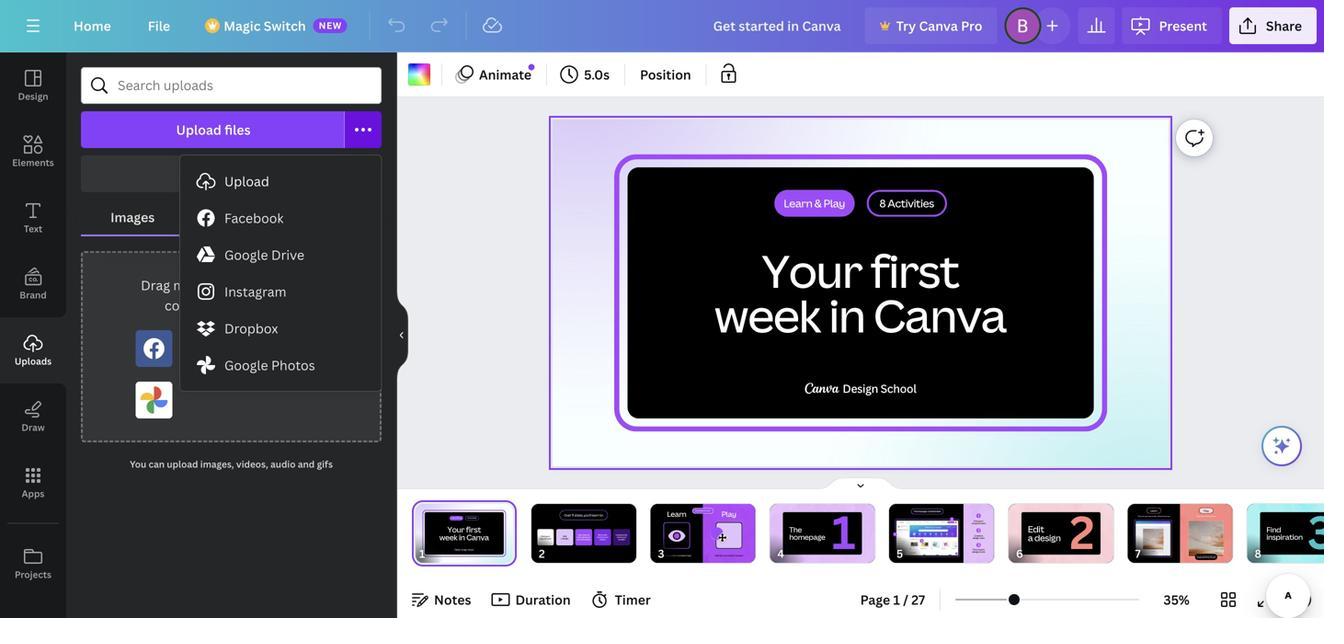 Task type: describe. For each thing, give the bounding box(es) containing it.
publish
[[618, 538, 625, 541]]

hide pages image
[[817, 476, 905, 491]]

videos
[[600, 538, 606, 541]]

pro
[[961, 17, 983, 34]]

photos
[[597, 536, 604, 539]]

1 horizontal spatial edit a design
[[1028, 523, 1061, 544]]

text
[[24, 223, 42, 235]]

work with photos and videos
[[597, 534, 608, 541]]

happen
[[736, 554, 744, 557]]

homepage
[[789, 532, 825, 542]]

videos button
[[184, 200, 286, 235]]

and left learn at the right bottom of the page
[[677, 554, 681, 557]]

projects button
[[0, 531, 66, 597]]

1 inside button
[[894, 591, 900, 608]]

edit
[[1158, 515, 1160, 517]]

duration button
[[486, 585, 578, 614]]

images
[[110, 208, 155, 226]]

images button
[[81, 200, 184, 235]]

and left make
[[724, 554, 728, 557]]

around
[[544, 537, 551, 540]]

can
[[149, 458, 165, 471]]

an
[[219, 297, 234, 314]]

a left video
[[670, 554, 671, 557]]

and right click
[[1142, 515, 1145, 517]]

file button
[[133, 7, 185, 44]]

draw
[[22, 421, 45, 434]]

watch
[[1145, 515, 1149, 517]]

1 right homepage
[[832, 501, 856, 563]]

inspiration
[[1267, 532, 1303, 542]]

way
[[540, 537, 544, 540]]

designs
[[973, 551, 980, 554]]

Search uploads search field
[[118, 68, 370, 103]]

1 horizontal spatial edit
[[1028, 523, 1044, 535]]

brand button
[[0, 251, 66, 317]]

media
[[173, 276, 211, 294]]

learn
[[667, 509, 687, 519]]

make
[[728, 554, 734, 557]]

and inside work with photos and videos
[[605, 536, 608, 539]]

Design title text field
[[699, 7, 858, 44]]

google photos
[[224, 356, 315, 374]]

create
[[975, 534, 982, 537]]

google drive button
[[180, 236, 381, 273]]

elements button
[[0, 119, 66, 185]]

1 horizontal spatial 2
[[978, 528, 980, 533]]

file
[[148, 17, 170, 34]]

audio
[[271, 458, 296, 471]]

watch a video and learn how interact and make it happen
[[663, 554, 744, 557]]

photos
[[271, 356, 315, 374]]

videos,
[[236, 458, 268, 471]]

and inside get inspired with elements and templates
[[577, 538, 580, 541]]

or
[[308, 276, 322, 294]]

here right projects
[[981, 522, 986, 525]]

learn
[[682, 554, 687, 557]]

find for find your way around
[[541, 535, 545, 538]]

text button
[[0, 185, 66, 251]]

a inside find your projects here create a design here find recent designs here
[[982, 534, 984, 537]]

5.0s
[[584, 66, 610, 83]]

drag
[[141, 276, 170, 294]]

timer
[[615, 591, 651, 608]]

upload inside drag media here to upload or connect an account...
[[262, 276, 305, 294]]

it's
[[1203, 537, 1206, 538]]

in
[[829, 285, 865, 346]]

uploads
[[15, 355, 52, 367]]

here up recent
[[980, 537, 985, 540]]

design inside find your projects here create a design here find recent designs here
[[973, 537, 980, 540]]

resize
[[1164, 515, 1168, 517]]

facebook
[[224, 209, 284, 227]]

it's time to explore
[[1202, 537, 1211, 540]]

experiment
[[1197, 515, 1205, 517]]

google for google drive
[[224, 246, 268, 264]]

Page title text field
[[433, 545, 441, 563]]

draw button
[[0, 384, 66, 450]]

2 text from the left
[[1211, 515, 1214, 517]]

magic switch
[[224, 17, 306, 34]]

timer button
[[586, 585, 658, 614]]

upload files button
[[81, 111, 345, 148]]

video
[[671, 554, 677, 557]]

present button
[[1123, 7, 1222, 44]]

record yourself button
[[81, 155, 382, 192]]

try canva pro
[[896, 17, 983, 34]]

2 horizontal spatial design
[[1035, 532, 1061, 544]]

share
[[617, 536, 622, 539]]

dropbox
[[224, 320, 278, 337]]

it
[[734, 554, 735, 557]]

1 horizontal spatial 3
[[978, 543, 980, 548]]

animate
[[479, 66, 532, 83]]

try canva pro button
[[865, 7, 998, 44]]

images,
[[200, 458, 234, 471]]

page
[[861, 591, 891, 608]]

record
[[182, 165, 226, 183]]

canva inside button
[[919, 17, 958, 34]]

instagram button
[[180, 273, 381, 310]]

week in canva
[[715, 285, 1006, 346]]

0 horizontal spatial 2
[[952, 517, 953, 521]]

with inside work with photos and videos
[[603, 534, 607, 537]]

find for find inspiration
[[1267, 525, 1281, 535]]

upload for upload files
[[176, 121, 222, 138]]

interact
[[715, 554, 723, 557]]

week
[[715, 285, 820, 346]]

find inspiration
[[1267, 525, 1303, 542]]

a right find your projects here create a design here find recent designs here
[[1028, 532, 1033, 544]]

1 vertical spatial canva
[[874, 285, 1006, 346]]

find for find your projects here create a design here find recent designs here
[[974, 520, 979, 523]]

/
[[903, 591, 909, 608]]

your
[[762, 240, 862, 301]]

1 up projects
[[978, 513, 980, 518]]

a right around
[[561, 537, 562, 540]]



Task type: vqa. For each thing, say whether or not it's contained in the screenshot.
the "resize"
yes



Task type: locate. For each thing, give the bounding box(es) containing it.
2 up the create on the right of page
[[978, 528, 980, 533]]

add,
[[1154, 515, 1157, 517]]

you can upload images, videos, audio and gifs
[[130, 458, 333, 471]]

drive
[[271, 246, 304, 264]]

upload up account...
[[262, 276, 305, 294]]

2 google from the top
[[224, 356, 268, 374]]

1 horizontal spatial upload
[[262, 276, 305, 294]]

1 google from the top
[[224, 246, 268, 264]]

0 vertical spatial how
[[1149, 515, 1152, 517]]

2 left find your projects here create a design here find recent designs here
[[952, 517, 953, 521]]

inspired
[[582, 534, 590, 537]]

0 horizontal spatial text
[[1168, 515, 1171, 517]]

home
[[74, 17, 111, 34]]

to inside the "it's time to explore"
[[1202, 539, 1204, 540]]

1 left /
[[894, 591, 900, 608]]

1 vertical spatial how
[[687, 554, 692, 557]]

find your projects here create a design here find recent designs here
[[972, 520, 986, 554]]

0 horizontal spatial with
[[577, 536, 581, 539]]

box
[[1214, 515, 1217, 517]]

1
[[832, 501, 856, 563], [978, 513, 980, 518], [895, 532, 896, 537], [894, 591, 900, 608]]

upload
[[176, 121, 222, 138], [224, 172, 269, 190]]

edit left get
[[563, 535, 567, 538]]

try
[[896, 17, 916, 34]]

and left gifs
[[298, 458, 315, 471]]

your for around
[[546, 535, 550, 538]]

explore
[[1205, 539, 1211, 540]]

here
[[215, 276, 243, 294], [981, 522, 986, 525], [980, 537, 985, 540], [981, 551, 986, 554]]

with left elements
[[577, 536, 581, 539]]

1 horizontal spatial how
[[1149, 515, 1152, 517]]

apps button
[[0, 450, 66, 516]]

35%
[[1164, 591, 1190, 608]]

0 vertical spatial upload
[[176, 121, 222, 138]]

and right share
[[623, 536, 626, 539]]

to up account...
[[246, 276, 259, 294]]

the
[[789, 525, 802, 535]]

new image
[[529, 64, 535, 70]]

and inside the collaborate, share and publish
[[623, 536, 626, 539]]

animate button
[[450, 60, 539, 89]]

and right photos
[[605, 536, 608, 539]]

0 horizontal spatial edit a design
[[561, 535, 569, 540]]

your inside find your way around
[[546, 535, 550, 538]]

here inside drag media here to upload or connect an account...
[[215, 276, 243, 294]]

how right watch
[[1149, 515, 1152, 517]]

notes button
[[405, 585, 479, 614]]

2 horizontal spatial 2
[[1070, 501, 1095, 563]]

the homepage 1
[[789, 501, 856, 563]]

upload inside button
[[224, 172, 269, 190]]

1 vertical spatial upload
[[167, 458, 198, 471]]

google drive
[[224, 246, 304, 264]]

your first
[[762, 240, 959, 301]]

text right the resize
[[1168, 515, 1171, 517]]

videos
[[214, 208, 256, 226]]

side panel tab list
[[0, 52, 66, 597]]

apps
[[22, 488, 44, 500]]

1 horizontal spatial your
[[979, 520, 984, 523]]

connect
[[165, 297, 216, 314]]

1 vertical spatial google
[[224, 356, 268, 374]]

templates
[[581, 538, 591, 541]]

upload files
[[176, 121, 251, 138]]

here up an
[[215, 276, 243, 294]]

find inside find inspiration
[[1267, 525, 1281, 535]]

no color image
[[408, 63, 430, 86]]

0 vertical spatial google
[[224, 246, 268, 264]]

to
[[246, 276, 259, 294], [1153, 515, 1154, 517], [1202, 539, 1204, 540]]

0 horizontal spatial upload
[[167, 458, 198, 471]]

2 vertical spatial to
[[1202, 539, 1204, 540]]

5.0s button
[[555, 60, 617, 89]]

design right find your projects here create a design here find recent designs here
[[1035, 532, 1061, 544]]

0 horizontal spatial how
[[687, 554, 692, 557]]

0 horizontal spatial upload
[[176, 121, 222, 138]]

switch
[[264, 17, 306, 34]]

to left add,
[[1153, 515, 1154, 517]]

0 vertical spatial upload
[[262, 276, 305, 294]]

your for here
[[979, 520, 984, 523]]

a right the create on the right of page
[[982, 534, 984, 537]]

projects
[[15, 568, 52, 581]]

design
[[1035, 532, 1061, 544], [973, 537, 980, 540], [563, 537, 569, 540]]

main menu bar
[[0, 0, 1325, 52]]

your right way
[[546, 535, 550, 538]]

to inside drag media here to upload or connect an account...
[[246, 276, 259, 294]]

0 vertical spatial to
[[246, 276, 259, 294]]

edit a design right find your projects here create a design here find recent designs here
[[1028, 523, 1061, 544]]

0 horizontal spatial design
[[563, 537, 569, 540]]

design up recent
[[973, 537, 980, 540]]

google for google photos
[[224, 356, 268, 374]]

1 vertical spatial upload
[[224, 172, 269, 190]]

1 down the hide pages image
[[895, 532, 896, 537]]

3 left find your projects here create a design here find recent designs here
[[921, 539, 923, 543]]

3 up recent
[[978, 543, 980, 548]]

page 1 image
[[412, 504, 517, 563]]

menu containing upload
[[180, 155, 381, 391]]

watch
[[663, 554, 669, 557]]

with inside get inspired with elements and templates
[[577, 536, 581, 539]]

0 horizontal spatial to
[[246, 276, 259, 294]]

text right the
[[1211, 515, 1214, 517]]

and down get
[[577, 538, 580, 541]]

upload left files
[[176, 121, 222, 138]]

brand
[[20, 289, 47, 301]]

upload inside "button"
[[176, 121, 222, 138]]

notes
[[434, 591, 471, 608]]

and
[[298, 458, 315, 471], [1142, 515, 1145, 517], [1161, 515, 1163, 517], [605, 536, 608, 539], [623, 536, 626, 539], [577, 538, 580, 541], [677, 554, 681, 557], [724, 554, 728, 557]]

design
[[18, 90, 48, 103]]

1 horizontal spatial with
[[603, 534, 607, 537]]

0 horizontal spatial your
[[546, 535, 550, 538]]

collaborate, share and publish
[[616, 534, 628, 541]]

here right the designs
[[981, 551, 986, 554]]

you
[[130, 458, 146, 471]]

1 horizontal spatial upload
[[224, 172, 269, 190]]

elements
[[582, 536, 590, 539]]

0 vertical spatial canva
[[919, 17, 958, 34]]

to down it's
[[1202, 539, 1204, 540]]

elements
[[12, 156, 54, 169]]

page 1 / 27 button
[[853, 585, 933, 614]]

play
[[722, 509, 737, 519]]

0 vertical spatial your
[[979, 520, 984, 523]]

hide image
[[396, 291, 408, 379]]

0 horizontal spatial 3
[[921, 539, 923, 543]]

upload right can
[[167, 458, 198, 471]]

1 text from the left
[[1168, 515, 1171, 517]]

edit a design left get
[[561, 535, 569, 540]]

google photos button
[[180, 347, 381, 384]]

2
[[1070, 501, 1095, 563], [952, 517, 953, 521], [978, 528, 980, 533]]

1 vertical spatial to
[[1153, 515, 1154, 517]]

with
[[1205, 515, 1208, 517], [603, 534, 607, 537], [577, 536, 581, 539]]

2 left click
[[1070, 501, 1095, 563]]

1 horizontal spatial text
[[1211, 515, 1214, 517]]

upload for upload
[[224, 172, 269, 190]]

position
[[640, 66, 691, 83]]

your
[[979, 520, 984, 523], [546, 535, 550, 538]]

upload up "facebook"
[[224, 172, 269, 190]]

work
[[598, 534, 603, 537]]

find your way around
[[540, 535, 551, 540]]

1 horizontal spatial design
[[973, 537, 980, 540]]

drag media here to upload or connect an account...
[[141, 276, 322, 314]]

0 horizontal spatial edit
[[563, 535, 567, 538]]

click and watch how to add, edit and resize text experiment with the text box
[[1138, 515, 1217, 517]]

3
[[921, 539, 923, 543], [978, 543, 980, 548]]

how right learn at the right bottom of the page
[[687, 554, 692, 557]]

get
[[578, 534, 581, 537]]

and right the edit
[[1161, 515, 1163, 517]]

files
[[225, 121, 251, 138]]

yourself
[[229, 165, 281, 183]]

a
[[1028, 532, 1033, 544], [982, 534, 984, 537], [561, 537, 562, 540], [670, 554, 671, 557]]

instagram
[[224, 283, 287, 300]]

find inside find your way around
[[541, 535, 545, 538]]

your inside find your projects here create a design here find recent designs here
[[979, 520, 984, 523]]

account...
[[237, 297, 298, 314]]

magic
[[224, 17, 261, 34]]

2 horizontal spatial with
[[1205, 515, 1208, 517]]

design right around
[[563, 537, 569, 540]]

get inspired with elements and templates
[[577, 534, 591, 541]]

projects
[[972, 522, 981, 525]]

canva assistant image
[[1271, 435, 1293, 457]]

with right 'work' at left
[[603, 534, 607, 537]]

1 horizontal spatial to
[[1153, 515, 1154, 517]]

collaborate,
[[616, 534, 628, 537]]

canva
[[919, 17, 958, 34], [874, 285, 1006, 346]]

menu
[[180, 155, 381, 391]]

2 horizontal spatial to
[[1202, 539, 1204, 540]]

time
[[1207, 537, 1211, 538]]

recent
[[978, 548, 985, 551]]

edit right find your projects here create a design here find recent designs here
[[1028, 523, 1044, 535]]

with left the
[[1205, 515, 1208, 517]]

google down "facebook"
[[224, 246, 268, 264]]

gifs
[[317, 458, 333, 471]]

google down dropbox
[[224, 356, 268, 374]]

1 vertical spatial your
[[546, 535, 550, 538]]

your up the create on the right of page
[[979, 520, 984, 523]]

first
[[871, 240, 959, 301]]

click
[[1138, 515, 1142, 517]]



